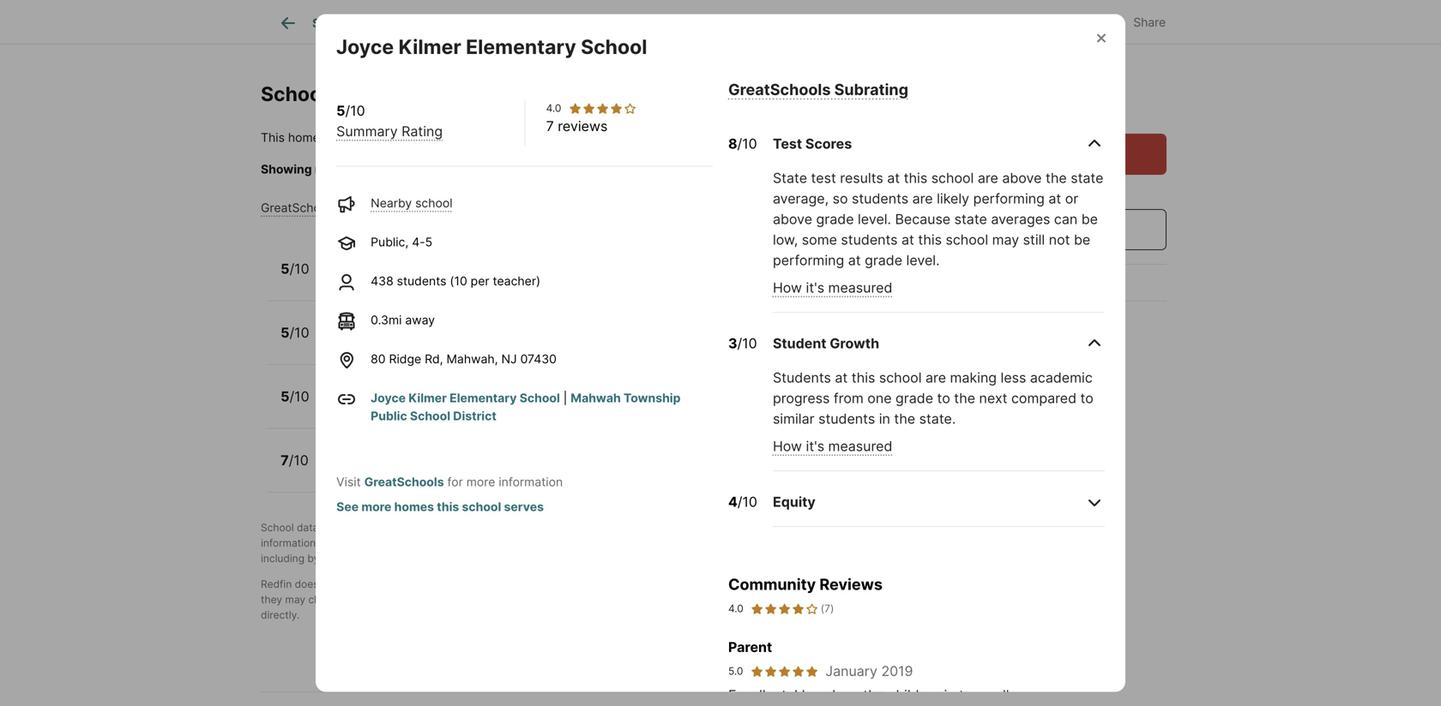 Task type: describe. For each thing, give the bounding box(es) containing it.
0 horizontal spatial all
[[680, 162, 693, 177]]

homes
[[394, 500, 434, 515]]

greatschools up "test"
[[728, 80, 831, 99]]

request
[[998, 146, 1053, 163]]

1 vertical spatial not
[[322, 579, 338, 591]]

teacher)
[[493, 274, 541, 289]]

ratings
[[340, 537, 373, 550]]

greatschools down showing
[[261, 201, 337, 215]]

7 reviews
[[546, 118, 608, 135]]

and up contacting
[[319, 537, 337, 550]]

can
[[1054, 211, 1078, 228]]

0 horizontal spatial or
[[383, 579, 393, 591]]

0 vertical spatial state
[[1071, 170, 1104, 187]]

this inside students at this school are making less academic progress from one grade to the next compared to similar students in the state.
[[852, 370, 875, 386]]

3 /10
[[728, 335, 757, 352]]

state.
[[919, 411, 956, 428]]

or inside state test results at this school are above the state average, so students are likely performing at or above grade level.  because state averages can be low, some students at this school may still not be performing at grade level.
[[1065, 190, 1079, 207]]

buyers
[[686, 522, 719, 534]]

greatschools down homes
[[393, 522, 458, 534]]

joyce kilmer elementary school public, 4-5 • nearby school • 0.3mi
[[329, 317, 545, 350]]

joyce for joyce kilmer elementary school
[[336, 35, 394, 59]]

please
[[410, 162, 448, 177]]

as inside the 'school service boundaries are intended to be used as a reference only; they may change and are not'
[[780, 579, 791, 591]]

the left state.
[[894, 411, 916, 428]]

away
[[405, 313, 435, 328]]

verify
[[555, 594, 583, 607]]

7 for 7 /10 public, 9-12 • serves this home • 0.5mi
[[281, 452, 289, 469]]

change
[[308, 594, 344, 607]]

service
[[566, 579, 601, 591]]

1 horizontal spatial more
[[466, 475, 495, 490]]

1 vertical spatial above
[[773, 211, 813, 228]]

|
[[563, 391, 567, 406]]

results
[[840, 170, 883, 187]]

1 horizontal spatial public
[[508, 130, 544, 145]]

0 horizontal spatial mahwah
[[395, 130, 445, 145]]

township inside mahwah township public school district
[[624, 391, 681, 406]]

1 vertical spatial performing
[[773, 252, 844, 269]]

are down request
[[978, 170, 999, 187]]

may inside state test results at this school are above the state average, so students are likely performing at or above grade level.  because state averages can be low, some students at this school may still not be performing at grade level.
[[992, 232, 1019, 248]]

excellent. i love how the children in town all come
[[728, 688, 1056, 707]]

one
[[868, 390, 892, 407]]

the inside guaranteed to be accurate. to verify school enrollment eligibility, contact the school district directly.
[[763, 594, 779, 607]]

search
[[312, 16, 353, 30]]

greatschools subrating link
[[728, 80, 909, 99]]

community reviews
[[728, 576, 883, 595]]

information inside the joyce kilmer elementary school dialog
[[499, 475, 563, 490]]

reviews
[[558, 118, 608, 135]]

be inside guaranteed to be accurate. to verify school enrollment eligibility, contact the school district directly.
[[477, 594, 489, 607]]

are down 'endorse'
[[368, 594, 384, 607]]

are up the 'enrollment'
[[661, 579, 677, 591]]

1 horizontal spatial by
[[378, 522, 390, 534]]

school inside mahwah township public school district
[[410, 409, 450, 424]]

by inside , a nonprofit organization. redfin recommends buyers and renters use greatschools information and ratings as a including by contacting and visiting the schools themselves.
[[307, 553, 319, 565]]

4 /10
[[728, 494, 758, 511]]

3 inside the joyce kilmer elementary school dialog
[[728, 335, 737, 352]]

how it's measured for above
[[773, 280, 893, 296]]

7 for 7 reviews
[[546, 118, 554, 135]]

website
[[594, 162, 639, 177]]

ramapo ridge middle school public, 6-8 • nearby school • 0.3mi
[[329, 381, 530, 414]]

1 vertical spatial more
[[361, 500, 392, 515]]

nearby inside ramapo ridge middle school public, 6-8 • nearby school • 0.3mi
[[404, 400, 445, 414]]

1 vertical spatial rating 4.0 out of 5 element
[[750, 602, 819, 617]]

district inside mahwah township public school district
[[453, 409, 497, 424]]

come
[[1013, 688, 1049, 704]]

send
[[992, 221, 1026, 238]]

0.3mi for elementary
[[499, 336, 530, 350]]

showing nearby schools. please check the school district website to see all schools serving this home.
[[261, 162, 848, 177]]

guaranteed to be accurate. to verify school enrollment eligibility, contact the school district directly.
[[261, 594, 850, 622]]

school inside ramapo ridge middle school public, 6-8 • nearby school • 0.3mi
[[448, 400, 486, 414]]

public inside mahwah township public school district
[[371, 409, 407, 424]]

visiting
[[398, 553, 432, 565]]

the right check
[[489, 162, 507, 177]]

greatschools link
[[364, 475, 444, 490]]

and up redfin does not endorse or guarantee this information.
[[377, 553, 395, 565]]

how
[[832, 688, 860, 704]]

guarantee
[[396, 579, 445, 591]]

elementary for joyce kilmer elementary school
[[466, 35, 576, 59]]

contacting
[[322, 553, 374, 565]]

mahwah inside mahwah township public school district
[[571, 391, 621, 406]]

academic
[[1030, 370, 1093, 386]]

kilmer for joyce kilmer elementary school public, 4-5 • nearby school • 0.3mi
[[372, 317, 416, 334]]

rd,
[[425, 352, 443, 367]]

nearby left 'per'
[[422, 272, 463, 287]]

the inside , a nonprofit organization. redfin recommends buyers and renters use greatschools information and ratings as a including by contacting and visiting the schools themselves.
[[435, 553, 451, 565]]

to inside the 'school service boundaries are intended to be used as a reference only; they may change and are not'
[[725, 579, 735, 591]]

8 inside the joyce kilmer elementary school dialog
[[728, 136, 737, 152]]

1 vertical spatial mahwah township public school district link
[[371, 391, 681, 424]]

this down test scores dropdown button
[[904, 170, 928, 187]]

summary rating link
[[336, 123, 443, 140]]

0 vertical spatial schools
[[696, 162, 740, 177]]

/10 inside 7 /10 public, 9-12 • serves this home • 0.5mi
[[289, 452, 309, 469]]

this up ,
[[437, 500, 459, 515]]

school up 'reviews'
[[581, 35, 647, 59]]

per
[[471, 274, 490, 289]]

redfin does not endorse or guarantee this information.
[[261, 579, 527, 591]]

1 vertical spatial rating
[[397, 201, 433, 215]]

1 vertical spatial redfin
[[261, 579, 292, 591]]

be down can
[[1074, 232, 1091, 248]]

this
[[261, 130, 285, 145]]

the inside excellent. i love how the children in town all come
[[863, 688, 885, 704]]

3 tab from the left
[[520, 3, 610, 44]]

0 vertical spatial level.
[[858, 211, 891, 228]]

i
[[794, 688, 798, 704]]

students right some
[[841, 232, 898, 248]]

the right within
[[373, 130, 392, 145]]

kilmer for joyce kilmer elementary school
[[398, 35, 461, 59]]

average,
[[773, 190, 829, 207]]

renters
[[743, 522, 777, 534]]

public, 4-5
[[371, 235, 433, 250]]

438
[[371, 274, 394, 289]]

6-
[[370, 400, 383, 414]]

0 horizontal spatial 4.0
[[546, 102, 561, 115]]

joyce for joyce kilmer elementary school public, 4-5 • nearby school • 0.3mi
[[329, 317, 369, 334]]

be right can
[[1082, 211, 1098, 228]]

5 /10 for ramapo
[[281, 388, 309, 405]]

serves
[[409, 464, 448, 478]]

to up state.
[[937, 390, 950, 407]]

to left the see
[[642, 162, 653, 177]]

reviews
[[820, 576, 883, 595]]

public, inside joyce kilmer elementary school public, 4-5 • nearby school • 0.3mi
[[329, 336, 367, 350]]

students inside students at this school are making less academic progress from one grade to the next compared to similar students in the state.
[[819, 411, 875, 428]]

school up showing nearby schools. please check the school district website to see all schools serving this home.
[[547, 130, 588, 145]]

0.3mi for middle
[[499, 400, 530, 414]]

so
[[833, 190, 848, 207]]

redfin inside , a nonprofit organization. redfin recommends buyers and renters use greatschools information and ratings as a including by contacting and visiting the schools themselves.
[[585, 522, 617, 534]]

and down 4
[[722, 522, 740, 534]]

school inside the 'school service boundaries are intended to be used as a reference only; they may change and are not'
[[530, 579, 563, 591]]

1 5 /10 from the top
[[281, 261, 309, 277]]

share button
[[1095, 4, 1181, 39]]

see
[[336, 500, 359, 515]]

student growth button
[[773, 320, 1105, 368]]

is for provided
[[321, 522, 329, 534]]

1 horizontal spatial above
[[1002, 170, 1042, 187]]

information.
[[469, 579, 527, 591]]

schools inside , a nonprofit organization. redfin recommends buyers and renters use greatschools information and ratings as a including by contacting and visiting the schools themselves.
[[454, 553, 492, 565]]

are up because
[[913, 190, 933, 207]]

organization.
[[520, 522, 583, 534]]

enrollment
[[620, 594, 672, 607]]

children
[[889, 688, 940, 704]]

intended
[[680, 579, 722, 591]]

measured for in
[[828, 438, 893, 455]]

ridge for ramapo
[[386, 381, 425, 398]]

guaranteed
[[405, 594, 461, 607]]

message
[[1040, 221, 1101, 238]]

joyce kilmer elementary school element
[[336, 14, 668, 59]]

equity button
[[773, 479, 1105, 528]]

greatschools summary rating link
[[261, 201, 433, 215]]

1 vertical spatial grade
[[865, 252, 903, 269]]

still
[[1023, 232, 1045, 248]]

be inside the 'school service boundaries are intended to be used as a reference only; they may change and are not'
[[738, 579, 750, 591]]

1 tab from the left
[[371, 3, 459, 44]]

nearby school link
[[371, 196, 453, 211]]

endorse
[[340, 579, 380, 591]]

a right ratings
[[390, 537, 396, 550]]

7 /10 public, 9-12 • serves this home • 0.5mi
[[281, 452, 552, 478]]

greatschools subrating
[[728, 80, 909, 99]]

this home is within the mahwah township public school district
[[261, 130, 634, 145]]

a for ,
[[464, 522, 470, 534]]

to down "academic"
[[1081, 390, 1094, 407]]

send a message
[[992, 221, 1101, 238]]

district inside guaranteed to be accurate. to verify school enrollment eligibility, contact the school district directly.
[[816, 594, 850, 607]]

test scores button
[[773, 120, 1105, 168]]

including
[[261, 553, 305, 565]]

it's for students
[[806, 438, 825, 455]]

parent
[[728, 640, 772, 656]]

5 /10 summary rating
[[336, 103, 443, 140]]

student
[[773, 335, 827, 352]]

measured for grade
[[828, 280, 893, 296]]

all inside excellent. i love how the children in town all come
[[995, 688, 1009, 704]]

next
[[979, 390, 1008, 407]]

this down because
[[918, 232, 942, 248]]

state
[[773, 170, 807, 187]]

they
[[261, 594, 282, 607]]

0 vertical spatial grade
[[816, 211, 854, 228]]

public, inside ramapo ridge middle school public, 6-8 • nearby school • 0.3mi
[[329, 400, 367, 414]]

5 tab from the left
[[692, 3, 829, 44]]

4- inside joyce kilmer elementary school public, 4-5 • nearby school • 0.3mi
[[370, 336, 383, 350]]

may inside the 'school service boundaries are intended to be used as a reference only; they may change and are not'
[[285, 594, 305, 607]]

this left 'test'
[[788, 162, 809, 177]]

town
[[959, 688, 991, 704]]

at inside students at this school are making less academic progress from one grade to the next compared to similar students in the state.
[[835, 370, 848, 386]]

reference
[[803, 579, 849, 591]]

in inside students at this school are making less academic progress from one grade to the next compared to similar students in the state.
[[879, 411, 890, 428]]

80 ridge rd, mahwah, nj 07430
[[371, 352, 557, 367]]

0 horizontal spatial district
[[551, 162, 591, 177]]

0 vertical spatial rating 4.0 out of 5 element
[[568, 102, 637, 115]]



Task type: vqa. For each thing, say whether or not it's contained in the screenshot.
'Price'
no



Task type: locate. For each thing, give the bounding box(es) containing it.
as inside , a nonprofit organization. redfin recommends buyers and renters use greatschools information and ratings as a including by contacting and visiting the schools themselves.
[[376, 537, 387, 550]]

is left within
[[323, 130, 332, 145]]

the down making
[[954, 390, 976, 407]]

school left |
[[520, 391, 560, 406]]

1 horizontal spatial in
[[944, 688, 955, 704]]

public, inside 7 /10 public, 9-12 • serves this home • 0.5mi
[[329, 464, 367, 478]]

mahwah,
[[447, 352, 498, 367]]

joyce inside joyce kilmer elementary school element
[[336, 35, 394, 59]]

0 vertical spatial ridge
[[389, 352, 421, 367]]

1 horizontal spatial home
[[476, 464, 508, 478]]

state down likely
[[955, 211, 987, 228]]

excellent.
[[728, 688, 791, 704]]

kilmer up 5 /10 summary rating
[[398, 35, 461, 59]]

1 vertical spatial in
[[944, 688, 955, 704]]

as right used
[[780, 579, 791, 591]]

2 how it's measured from the top
[[773, 438, 893, 455]]

kilmer
[[398, 35, 461, 59], [372, 317, 416, 334], [409, 391, 447, 406]]

boundaries
[[604, 579, 658, 591]]

0 vertical spatial above
[[1002, 170, 1042, 187]]

nearby inside joyce kilmer elementary school public, 4-5 • nearby school • 0.3mi
[[404, 336, 445, 350]]

0 horizontal spatial performing
[[773, 252, 844, 269]]

see more homes this school serves
[[336, 500, 544, 515]]

serves
[[504, 500, 544, 515]]

how for state test results at this school are above the state average, so students are likely performing at or above grade level.  because state averages can be low, some students at this school may still not be performing at grade level.
[[773, 280, 802, 296]]

2 vertical spatial 0.3mi
[[499, 400, 530, 414]]

may down does
[[285, 594, 305, 607]]

to inside guaranteed to be accurate. to verify school enrollment eligibility, contact the school district directly.
[[464, 594, 474, 607]]

nearby up 'rd,'
[[404, 336, 445, 350]]

be down the information.
[[477, 594, 489, 607]]

prek-
[[370, 272, 401, 287]]

ridge inside the joyce kilmer elementary school dialog
[[389, 352, 421, 367]]

0 vertical spatial as
[[376, 537, 387, 550]]

0 vertical spatial mahwah township public school district link
[[395, 130, 634, 145]]

0 horizontal spatial as
[[376, 537, 387, 550]]

greatschools up homes
[[364, 475, 444, 490]]

school up to
[[530, 579, 563, 591]]

not down can
[[1049, 232, 1070, 248]]

grade up state.
[[896, 390, 933, 407]]

0 vertical spatial district
[[551, 162, 591, 177]]

0 vertical spatial 7
[[546, 118, 554, 135]]

5 inside 5 /10 summary rating
[[336, 103, 345, 119]]

a left the 'tour'
[[1056, 146, 1064, 163]]

grade inside students at this school are making less academic progress from one grade to the next compared to similar students in the state.
[[896, 390, 933, 407]]

test
[[773, 136, 802, 152]]

students left (10
[[397, 274, 447, 289]]

may down 'averages'
[[992, 232, 1019, 248]]

some
[[802, 232, 837, 248]]

(10
[[450, 274, 467, 289]]

, a nonprofit organization. redfin recommends buyers and renters use greatschools information and ratings as a including by contacting and visiting the schools themselves.
[[261, 522, 866, 565]]

rating
[[402, 123, 443, 140], [397, 201, 433, 215]]

1 vertical spatial how it's measured link
[[773, 438, 893, 455]]

8
[[728, 136, 737, 152], [383, 400, 390, 414]]

nearby inside the joyce kilmer elementary school dialog
[[371, 196, 412, 211]]

1 vertical spatial township
[[624, 391, 681, 406]]

district down joyce kilmer elementary school |
[[453, 409, 497, 424]]

0 vertical spatial 4.0
[[546, 102, 561, 115]]

1 vertical spatial summary
[[340, 201, 394, 215]]

progress
[[773, 390, 830, 407]]

eligibility,
[[675, 594, 720, 607]]

2 vertical spatial 5 /10
[[281, 388, 309, 405]]

home right this
[[288, 130, 320, 145]]

0 horizontal spatial in
[[879, 411, 890, 428]]

rating 4.0 out of 5 element
[[568, 102, 637, 115], [750, 602, 819, 617]]

8 inside ramapo ridge middle school public, 6-8 • nearby school • 0.3mi
[[383, 400, 390, 414]]

rating inside 5 /10 summary rating
[[402, 123, 443, 140]]

0 vertical spatial summary
[[336, 123, 398, 140]]

1 horizontal spatial mahwah
[[571, 391, 621, 406]]

school inside joyce kilmer elementary school public, 4-5 • nearby school • 0.3mi
[[499, 317, 545, 334]]

nearby school
[[371, 196, 453, 211]]

1 horizontal spatial performing
[[973, 190, 1045, 207]]

0 horizontal spatial 4-
[[370, 336, 383, 350]]

home inside 7 /10 public, 9-12 • serves this home • 0.5mi
[[476, 464, 508, 478]]

a for request
[[1056, 146, 1064, 163]]

are inside students at this school are making less academic progress from one grade to the next compared to similar students in the state.
[[926, 370, 946, 386]]

school down nj
[[477, 381, 523, 398]]

1 vertical spatial 4.0
[[728, 603, 744, 616]]

above
[[1002, 170, 1042, 187], [773, 211, 813, 228]]

1 vertical spatial information
[[261, 537, 316, 550]]

1 vertical spatial may
[[285, 594, 305, 607]]

1 horizontal spatial state
[[1071, 170, 1104, 187]]

1 vertical spatial by
[[307, 553, 319, 565]]

joyce kilmer elementary school |
[[371, 391, 571, 406]]

the inside state test results at this school are above the state average, so students are likely performing at or above grade level.  because state averages can be low, some students at this school may still not be performing at grade level.
[[1046, 170, 1067, 187]]

above down request
[[1002, 170, 1042, 187]]

joyce for joyce kilmer elementary school |
[[371, 391, 406, 406]]

state
[[1071, 170, 1104, 187], [955, 211, 987, 228]]

middle
[[428, 381, 474, 398]]

public, up the ramapo
[[329, 336, 367, 350]]

district up website
[[590, 130, 634, 145]]

summary up schools.
[[336, 123, 398, 140]]

0 vertical spatial district
[[590, 130, 634, 145]]

the down used
[[763, 594, 779, 607]]

not inside the 'school service boundaries are intended to be used as a reference only; they may change and are not'
[[387, 594, 403, 607]]

how it's measured down some
[[773, 280, 893, 296]]

this up guaranteed
[[448, 579, 466, 591]]

rating 5.0 out of 5 element
[[750, 665, 819, 679]]

mahwah township public school district link down 07430
[[371, 391, 681, 424]]

ridge down 'rd,'
[[386, 381, 425, 398]]

2 vertical spatial kilmer
[[409, 391, 447, 406]]

2 horizontal spatial not
[[1049, 232, 1070, 248]]

measured down from
[[828, 438, 893, 455]]

not inside state test results at this school are above the state average, so students are likely performing at or above grade level.  because state averages can be low, some students at this school may still not be performing at grade level.
[[1049, 232, 1070, 248]]

redfin right the organization.
[[585, 522, 617, 534]]

0 vertical spatial not
[[1049, 232, 1070, 248]]

home right for
[[476, 464, 508, 478]]

mahwah township public school district link up showing nearby schools. please check the school district website to see all schools serving this home.
[[395, 130, 634, 145]]

nearby down middle
[[404, 400, 445, 414]]

1 it's from the top
[[806, 280, 825, 296]]

request a tour button
[[926, 134, 1167, 175]]

5 /10 for joyce
[[281, 325, 309, 341]]

0 vertical spatial home
[[288, 130, 320, 145]]

is for within
[[323, 130, 332, 145]]

public down the ramapo
[[371, 409, 407, 424]]

a inside button
[[1056, 146, 1064, 163]]

4- down "nearby school" link
[[412, 235, 425, 250]]

public, inside the joyce kilmer elementary school dialog
[[371, 235, 409, 250]]

or up can
[[1065, 190, 1079, 207]]

1 vertical spatial 5 /10
[[281, 325, 309, 341]]

rating up public, 4-5
[[397, 201, 433, 215]]

how it's measured for students
[[773, 438, 893, 455]]

12
[[383, 464, 396, 478]]

how down similar
[[773, 438, 802, 455]]

0 vertical spatial how it's measured link
[[773, 280, 893, 296]]

all right the see
[[680, 162, 693, 177]]

0 vertical spatial 3
[[401, 272, 408, 287]]

to up contact
[[725, 579, 735, 591]]

making
[[950, 370, 997, 386]]

nj
[[501, 352, 517, 367]]

schools.
[[358, 162, 408, 177]]

1 vertical spatial district
[[816, 594, 850, 607]]

2 horizontal spatial or
[[1065, 190, 1079, 207]]

0.5mi
[[521, 464, 552, 478]]

level.
[[858, 211, 891, 228], [906, 252, 940, 269]]

it's for above
[[806, 280, 825, 296]]

1 vertical spatial elementary
[[419, 317, 496, 334]]

grade down because
[[865, 252, 903, 269]]

students at this school are making less academic progress from one grade to the next compared to similar students in the state.
[[773, 370, 1094, 428]]

scores
[[805, 136, 852, 152]]

love
[[802, 688, 829, 704]]

0 vertical spatial joyce
[[336, 35, 394, 59]]

search tab list
[[261, 0, 843, 44]]

because
[[895, 211, 951, 228]]

9-
[[370, 464, 383, 478]]

a inside 'button'
[[1029, 221, 1037, 238]]

0 horizontal spatial township
[[448, 130, 505, 145]]

and
[[722, 522, 740, 534], [319, 537, 337, 550], [377, 553, 395, 565], [347, 594, 365, 607]]

how it's measured link
[[773, 280, 893, 296], [773, 438, 893, 455]]

a
[[1056, 146, 1064, 163], [1029, 221, 1037, 238], [464, 522, 470, 534], [390, 537, 396, 550], [794, 579, 800, 591]]

0.3mi down nj
[[499, 400, 530, 414]]

1 vertical spatial how it's measured
[[773, 438, 893, 455]]

0 horizontal spatial state
[[955, 211, 987, 228]]

4 tab from the left
[[610, 3, 692, 44]]

2 it's from the top
[[806, 438, 825, 455]]

1 vertical spatial level.
[[906, 252, 940, 269]]

public,
[[371, 235, 409, 250], [329, 272, 367, 287], [329, 336, 367, 350], [329, 400, 367, 414], [329, 464, 367, 478]]

equity
[[773, 494, 816, 511]]

nonprofit
[[473, 522, 517, 534]]

public, left 9-
[[329, 464, 367, 478]]

2 tab from the left
[[459, 3, 520, 44]]

public, left 438 at the left top of page
[[329, 272, 367, 287]]

8 down the ramapo
[[383, 400, 390, 414]]

information up including
[[261, 537, 316, 550]]

state down the 'tour'
[[1071, 170, 1104, 187]]

only;
[[852, 579, 875, 591]]

0 vertical spatial redfin
[[585, 522, 617, 534]]

kilmer up 80
[[372, 317, 416, 334]]

not up change
[[322, 579, 338, 591]]

3 left student
[[728, 335, 737, 352]]

0 vertical spatial is
[[323, 130, 332, 145]]

1 vertical spatial schools
[[454, 553, 492, 565]]

joyce kilmer elementary school dialog
[[316, 14, 1126, 707]]

4- inside the joyce kilmer elementary school dialog
[[412, 235, 425, 250]]

serving
[[743, 162, 785, 177]]

2 5 /10 from the top
[[281, 325, 309, 341]]

be
[[1082, 211, 1098, 228], [1074, 232, 1091, 248], [738, 579, 750, 591], [477, 594, 489, 607]]

,
[[458, 522, 461, 534]]

1 horizontal spatial redfin
[[585, 522, 617, 534]]

1 how it's measured link from the top
[[773, 280, 893, 296]]

in left town
[[944, 688, 955, 704]]

information
[[499, 475, 563, 490], [261, 537, 316, 550]]

joyce inside joyce kilmer elementary school public, 4-5 • nearby school • 0.3mi
[[329, 317, 369, 334]]

school data is provided by greatschools
[[261, 522, 458, 534]]

to down the information.
[[464, 594, 474, 607]]

ridge right 80
[[389, 352, 421, 367]]

greatschools right use
[[800, 522, 866, 534]]

1 horizontal spatial 7
[[546, 118, 554, 135]]

0 vertical spatial it's
[[806, 280, 825, 296]]

0 vertical spatial 4-
[[412, 235, 425, 250]]

1 vertical spatial state
[[955, 211, 987, 228]]

how it's measured link for above
[[773, 280, 893, 296]]

summary inside 5 /10 summary rating
[[336, 123, 398, 140]]

as right ratings
[[376, 537, 387, 550]]

request a tour
[[998, 146, 1095, 163]]

2 vertical spatial not
[[387, 594, 403, 607]]

a inside the 'school service boundaries are intended to be used as a reference only; they may change and are not'
[[794, 579, 800, 591]]

at
[[887, 170, 900, 187], [1049, 190, 1061, 207], [902, 232, 914, 248], [848, 252, 861, 269], [835, 370, 848, 386]]

joyce kilmer elementary school
[[336, 35, 647, 59]]

to
[[541, 594, 552, 607]]

in down one
[[879, 411, 890, 428]]

township
[[448, 130, 505, 145], [624, 391, 681, 406]]

in inside excellent. i love how the children in town all come
[[944, 688, 955, 704]]

1 vertical spatial mahwah
[[571, 391, 621, 406]]

0 vertical spatial township
[[448, 130, 505, 145]]

1 vertical spatial measured
[[828, 438, 893, 455]]

by
[[378, 522, 390, 534], [307, 553, 319, 565]]

4
[[728, 494, 738, 511]]

/10 inside 5 /10 summary rating
[[345, 103, 365, 119]]

level. down because
[[906, 252, 940, 269]]

0.3mi inside ramapo ridge middle school public, 6-8 • nearby school • 0.3mi
[[499, 400, 530, 414]]

share
[[1134, 15, 1166, 30]]

kilmer inside joyce kilmer elementary school public, 4-5 • nearby school • 0.3mi
[[372, 317, 416, 334]]

joyce left 0.3mi away
[[329, 317, 369, 334]]

school inside ramapo ridge middle school public, 6-8 • nearby school • 0.3mi
[[477, 381, 523, 398]]

1 horizontal spatial all
[[995, 688, 1009, 704]]

ridge for 80
[[389, 352, 421, 367]]

0 vertical spatial how
[[773, 280, 802, 296]]

0 horizontal spatial by
[[307, 553, 319, 565]]

rating up please on the left
[[402, 123, 443, 140]]

data
[[297, 522, 319, 534]]

0 vertical spatial mahwah
[[395, 130, 445, 145]]

school inside joyce kilmer elementary school public, 4-5 • nearby school • 0.3mi
[[449, 336, 486, 350]]

greatschools inside , a nonprofit organization. redfin recommends buyers and renters use greatschools information and ratings as a including by contacting and visiting the schools themselves.
[[800, 522, 866, 534]]

(7)
[[821, 603, 834, 616]]

1 vertical spatial district
[[453, 409, 497, 424]]

the right the visiting at the bottom left of the page
[[435, 553, 451, 565]]

5 inside joyce kilmer elementary school public, 4-5 • nearby school • 0.3mi
[[383, 336, 390, 350]]

nearby
[[371, 196, 412, 211], [422, 272, 463, 287], [404, 336, 445, 350], [404, 400, 445, 414]]

5.0
[[728, 666, 743, 678]]

joyce
[[336, 35, 394, 59], [329, 317, 369, 334], [371, 391, 406, 406]]

1 vertical spatial 3
[[728, 335, 737, 352]]

mahwah township public school district link
[[395, 130, 634, 145], [371, 391, 681, 424]]

compared
[[1011, 390, 1077, 407]]

it's down some
[[806, 280, 825, 296]]

1 horizontal spatial level.
[[906, 252, 940, 269]]

1 how from the top
[[773, 280, 802, 296]]

0 vertical spatial all
[[680, 162, 693, 177]]

school up nj
[[499, 317, 545, 334]]

see
[[657, 162, 677, 177]]

7 inside the joyce kilmer elementary school dialog
[[546, 118, 554, 135]]

kilmer down 'rd,'
[[409, 391, 447, 406]]

january
[[826, 664, 878, 680]]

1 vertical spatial as
[[780, 579, 791, 591]]

and inside the 'school service boundaries are intended to be used as a reference only; they may change and are not'
[[347, 594, 365, 607]]

is right data
[[321, 522, 329, 534]]

school service boundaries are intended to be used as a reference only; they may change and are not
[[261, 579, 875, 607]]

0.3mi inside the joyce kilmer elementary school dialog
[[371, 313, 402, 328]]

1 horizontal spatial information
[[499, 475, 563, 490]]

school
[[511, 162, 548, 177], [931, 170, 974, 187], [415, 196, 453, 211], [946, 232, 988, 248], [466, 272, 504, 287], [449, 336, 486, 350], [879, 370, 922, 386], [448, 400, 486, 414], [462, 500, 501, 515], [585, 594, 617, 607], [782, 594, 813, 607]]

contact
[[723, 594, 760, 607]]

elementary for joyce kilmer elementary school public, 4-5 • nearby school • 0.3mi
[[419, 317, 496, 334]]

community
[[728, 576, 816, 595]]

0 vertical spatial 0.3mi
[[371, 313, 402, 328]]

1 vertical spatial 4-
[[370, 336, 383, 350]]

how it's measured link down some
[[773, 280, 893, 296]]

district
[[590, 130, 634, 145], [453, 409, 497, 424]]

7 inside 7 /10 public, 9-12 • serves this home • 0.5mi
[[281, 452, 289, 469]]

438 students (10 per teacher)
[[371, 274, 541, 289]]

0 horizontal spatial 8
[[383, 400, 390, 414]]

1 vertical spatial joyce
[[329, 317, 369, 334]]

information inside , a nonprofit organization. redfin recommends buyers and renters use greatschools information and ratings as a including by contacting and visiting the schools themselves.
[[261, 537, 316, 550]]

1 vertical spatial 0.3mi
[[499, 336, 530, 350]]

more right for
[[466, 475, 495, 490]]

1 horizontal spatial 8
[[728, 136, 737, 152]]

8 /10
[[728, 136, 757, 152]]

not down redfin does not endorse or guarantee this information.
[[387, 594, 403, 607]]

how it's measured link for students
[[773, 438, 893, 455]]

0 horizontal spatial district
[[453, 409, 497, 424]]

80
[[371, 352, 386, 367]]

ridge
[[389, 352, 421, 367], [386, 381, 425, 398]]

1 horizontal spatial rating 4.0 out of 5 element
[[750, 602, 819, 617]]

be up contact
[[738, 579, 750, 591]]

schools down 8 /10
[[696, 162, 740, 177]]

school inside students at this school are making less academic progress from one grade to the next compared to similar students in the state.
[[879, 370, 922, 386]]

3 5 /10 from the top
[[281, 388, 309, 405]]

ridge inside ramapo ridge middle school public, 6-8 • nearby school • 0.3mi
[[386, 381, 425, 398]]

4.0 up 7 reviews
[[546, 102, 561, 115]]

0 horizontal spatial rating 4.0 out of 5 element
[[568, 102, 637, 115]]

1 vertical spatial all
[[995, 688, 1009, 704]]

district down reference
[[816, 594, 850, 607]]

0 horizontal spatial home
[[288, 130, 320, 145]]

1 measured from the top
[[828, 280, 893, 296]]

0 vertical spatial 5 /10
[[281, 261, 309, 277]]

elementary for joyce kilmer elementary school |
[[450, 391, 517, 406]]

2 vertical spatial elementary
[[450, 391, 517, 406]]

0 horizontal spatial more
[[361, 500, 392, 515]]

a for send
[[1029, 221, 1037, 238]]

1 how it's measured from the top
[[773, 280, 893, 296]]

a right ,
[[464, 522, 470, 534]]

information up serves at the bottom left
[[499, 475, 563, 490]]

test
[[811, 170, 836, 187]]

4- up 80
[[370, 336, 383, 350]]

how it's measured down similar
[[773, 438, 893, 455]]

this inside 7 /10 public, 9-12 • serves this home • 0.5mi
[[452, 464, 472, 478]]

0 vertical spatial by
[[378, 522, 390, 534]]

kilmer for joyce kilmer elementary school |
[[409, 391, 447, 406]]

level. down results
[[858, 211, 891, 228]]

greatschools
[[728, 80, 831, 99], [261, 201, 337, 215], [364, 475, 444, 490], [393, 522, 458, 534], [800, 522, 866, 534]]

measured up growth
[[828, 280, 893, 296]]

1 horizontal spatial district
[[590, 130, 634, 145]]

0.3mi inside joyce kilmer elementary school public, 4-5 • nearby school • 0.3mi
[[499, 336, 530, 350]]

grade down so
[[816, 211, 854, 228]]

tab
[[371, 3, 459, 44], [459, 3, 520, 44], [520, 3, 610, 44], [610, 3, 692, 44], [692, 3, 829, 44]]

1 horizontal spatial or
[[1039, 184, 1053, 200]]

students down results
[[852, 190, 909, 207]]

0 horizontal spatial 7
[[281, 452, 289, 469]]

joyce down search
[[336, 35, 394, 59]]

school left data
[[261, 522, 294, 534]]

1 horizontal spatial as
[[780, 579, 791, 591]]

0 vertical spatial may
[[992, 232, 1019, 248]]

redfin up they
[[261, 579, 292, 591]]

0 vertical spatial public
[[508, 130, 544, 145]]

how for students at this school are making less academic progress from one grade to the next compared to similar students in the state.
[[773, 438, 802, 455]]

students down from
[[819, 411, 875, 428]]

2 how it's measured link from the top
[[773, 438, 893, 455]]

2 how from the top
[[773, 438, 802, 455]]

1 vertical spatial ridge
[[386, 381, 425, 398]]

2 measured from the top
[[828, 438, 893, 455]]

elementary inside joyce kilmer elementary school public, 4-5 • nearby school • 0.3mi
[[419, 317, 496, 334]]

district down 7 reviews
[[551, 162, 591, 177]]

home
[[288, 130, 320, 145], [476, 464, 508, 478]]



